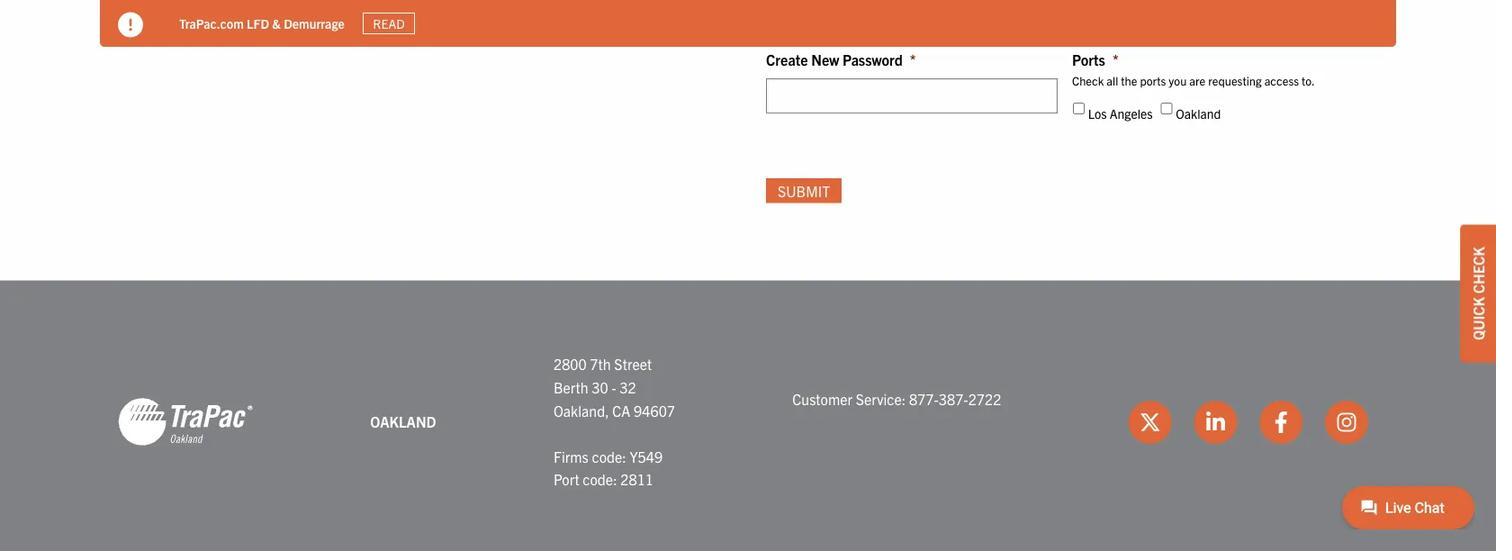 Task type: vqa. For each thing, say whether or not it's contained in the screenshot.
LFD
yes



Task type: describe. For each thing, give the bounding box(es) containing it.
&
[[272, 15, 281, 31]]

read
[[373, 15, 405, 32]]

7th
[[590, 355, 611, 373]]

2800
[[554, 355, 587, 373]]

lfd
[[247, 15, 269, 31]]

create
[[766, 51, 808, 69]]

angeles
[[1110, 105, 1153, 121]]

to.
[[1302, 73, 1315, 88]]

quick check
[[1470, 247, 1488, 340]]

all
[[1107, 73, 1119, 88]]

los angeles
[[1088, 105, 1153, 121]]

1 horizontal spatial oakland
[[1176, 105, 1221, 121]]

demurrage
[[284, 15, 345, 31]]

customer service: 877-387-2722
[[793, 390, 1002, 408]]

Los Angeles checkbox
[[1073, 103, 1085, 115]]

are
[[1190, 73, 1206, 88]]

berth
[[554, 378, 589, 396]]

check inside 'link'
[[1470, 247, 1488, 294]]

port
[[554, 471, 580, 489]]

-
[[612, 378, 617, 396]]

quick check link
[[1461, 224, 1497, 363]]

2811
[[621, 471, 654, 489]]

read link
[[363, 12, 415, 34]]

quick
[[1470, 297, 1488, 340]]

footer containing 2800 7th street
[[0, 281, 1497, 551]]

new
[[812, 51, 840, 69]]

387-
[[939, 390, 969, 408]]

trapac.com
[[179, 15, 244, 31]]

ports * check all the ports you are requesting access to.
[[1072, 51, 1315, 88]]

y549
[[630, 448, 663, 466]]

password
[[843, 51, 903, 69]]

oakland image
[[118, 397, 253, 447]]

you
[[1169, 73, 1187, 88]]



Task type: locate. For each thing, give the bounding box(es) containing it.
solid image
[[118, 12, 143, 37]]

check
[[1072, 73, 1104, 88], [1470, 247, 1488, 294]]

ca
[[613, 401, 631, 419]]

94607
[[634, 401, 675, 419]]

877-
[[909, 390, 939, 408]]

check down "ports"
[[1072, 73, 1104, 88]]

ports
[[1140, 73, 1166, 88]]

create new password *
[[766, 51, 916, 69]]

1 vertical spatial check
[[1470, 247, 1488, 294]]

1 horizontal spatial check
[[1470, 247, 1488, 294]]

code: up 2811
[[592, 448, 627, 466]]

0 horizontal spatial *
[[910, 51, 916, 69]]

* inside ports * check all the ports you are requesting access to.
[[1113, 51, 1119, 69]]

los
[[1088, 105, 1107, 121]]

oakland,
[[554, 401, 609, 419]]

2722
[[969, 390, 1002, 408]]

footer
[[0, 281, 1497, 551]]

32
[[620, 378, 636, 396]]

*
[[910, 51, 916, 69], [1113, 51, 1119, 69]]

2800 7th street berth 30 - 32 oakland, ca 94607
[[554, 355, 675, 419]]

requesting
[[1209, 73, 1262, 88]]

1 * from the left
[[910, 51, 916, 69]]

oakland
[[1176, 105, 1221, 121], [370, 413, 436, 431]]

0 horizontal spatial check
[[1072, 73, 1104, 88]]

check up quick
[[1470, 247, 1488, 294]]

None password field
[[766, 79, 1058, 114]]

check inside ports * check all the ports you are requesting access to.
[[1072, 73, 1104, 88]]

30
[[592, 378, 608, 396]]

None submit
[[766, 179, 842, 204]]

1 vertical spatial code:
[[583, 471, 617, 489]]

None text field
[[1072, 0, 1364, 20]]

customer
[[793, 390, 853, 408]]

1 horizontal spatial *
[[1113, 51, 1119, 69]]

0 vertical spatial code:
[[592, 448, 627, 466]]

firms code:  y549 port code:  2811
[[554, 448, 663, 489]]

* right the 'password'
[[910, 51, 916, 69]]

street
[[614, 355, 652, 373]]

code:
[[592, 448, 627, 466], [583, 471, 617, 489]]

0 vertical spatial oakland
[[1176, 105, 1221, 121]]

1 vertical spatial oakland
[[370, 413, 436, 431]]

code: right port
[[583, 471, 617, 489]]

service:
[[856, 390, 906, 408]]

trapac.com lfd & demurrage
[[179, 15, 345, 31]]

the
[[1121, 73, 1138, 88]]

access
[[1265, 73, 1300, 88]]

oakland inside footer
[[370, 413, 436, 431]]

2 * from the left
[[1113, 51, 1119, 69]]

firms
[[554, 448, 589, 466]]

ports
[[1072, 51, 1106, 69]]

Oakland checkbox
[[1161, 103, 1173, 115]]

0 vertical spatial check
[[1072, 73, 1104, 88]]

0 horizontal spatial oakland
[[370, 413, 436, 431]]

* up all on the top right of the page
[[1113, 51, 1119, 69]]

None text field
[[766, 0, 1058, 20]]



